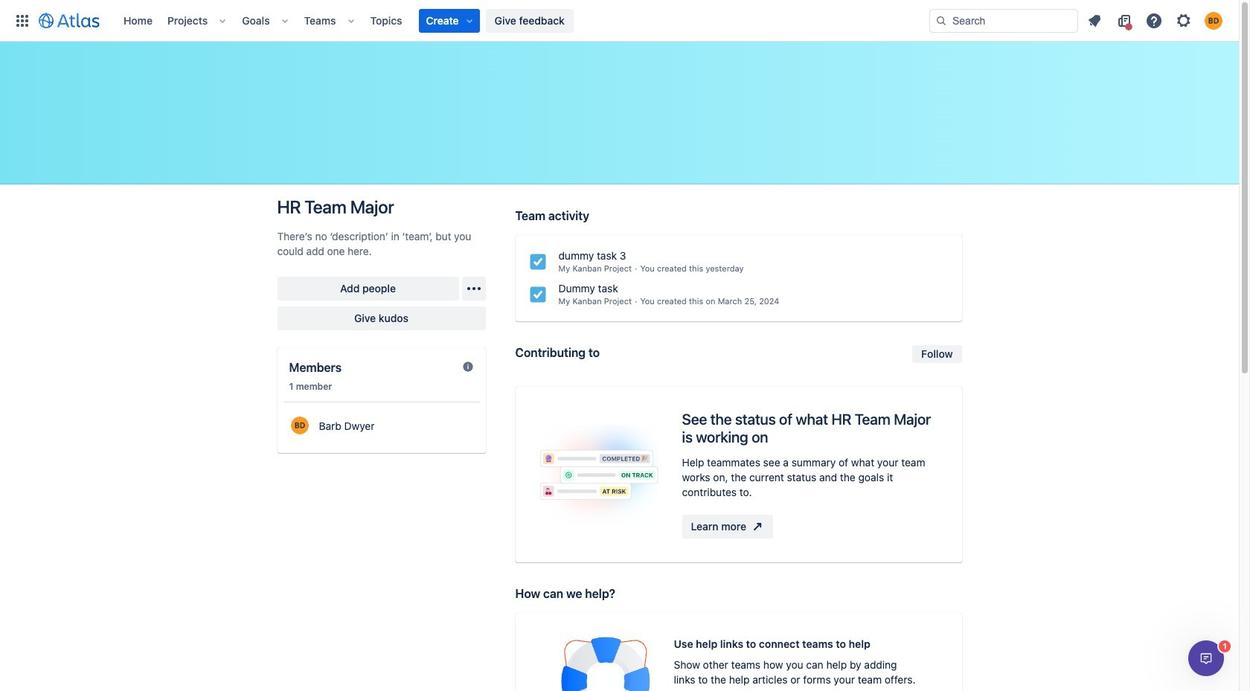 Task type: vqa. For each thing, say whether or not it's contained in the screenshot.
second townsquare image
no



Task type: locate. For each thing, give the bounding box(es) containing it.
top element
[[9, 0, 930, 41]]

account image
[[1205, 12, 1223, 29]]

switch to... image
[[13, 12, 31, 29]]

banner
[[0, 0, 1240, 42]]

actions image
[[465, 280, 483, 298]]

notifications image
[[1086, 12, 1104, 29]]

None search field
[[930, 9, 1079, 32]]

settings image
[[1175, 12, 1193, 29]]



Task type: describe. For each thing, give the bounding box(es) containing it.
help image
[[1146, 12, 1164, 29]]

Search field
[[930, 9, 1079, 32]]

search image
[[936, 15, 948, 26]]



